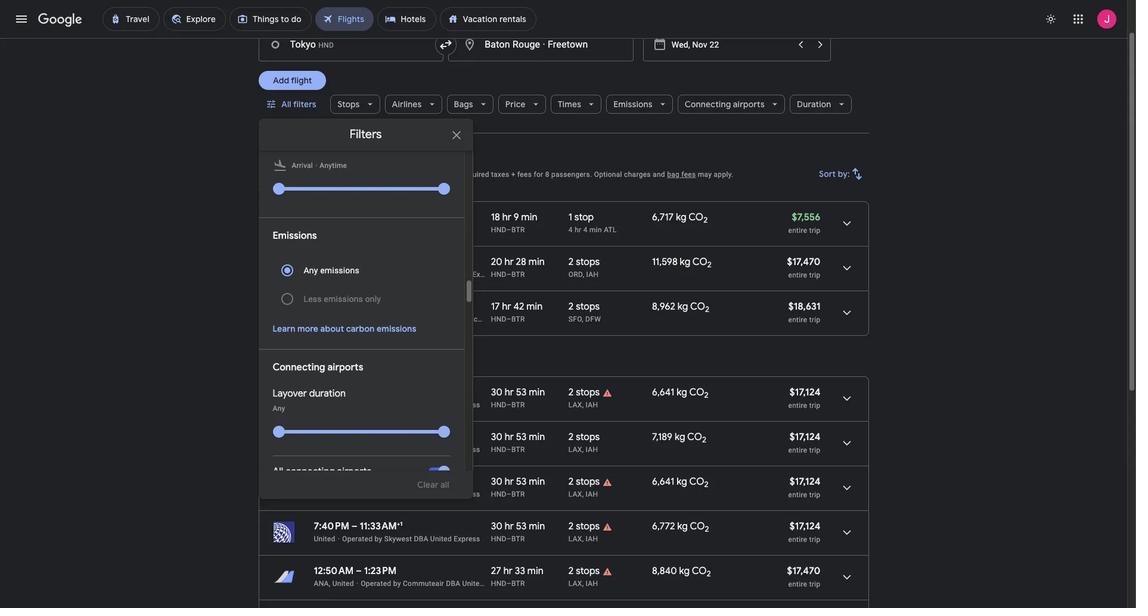 Task type: vqa. For each thing, say whether or not it's contained in the screenshot.
10:29 Pm
yes



Task type: describe. For each thing, give the bounding box(es) containing it.
departure time: 7:40 pm. text field for 7,189
[[314, 432, 349, 444]]

10:29 pm
[[359, 212, 398, 224]]

total duration 30 hr 53 min. element for layover (1 of 2) is a 2 hr 35 min layover at los angeles international airport in los angeles. layover (2 of 2) is a 13 hr 57 min overnight layover at george bush intercontinental airport in houston. element
[[491, 387, 569, 401]]

2 up 6,772 kg co 2
[[705, 480, 709, 490]]

prices
[[413, 171, 434, 179]]

7:20 pm – 10:29 pm delta
[[314, 212, 398, 234]]

sort by: button
[[814, 160, 869, 188]]

co for layover (1 of 2) is a 5 hr 4 min layover at los angeles international airport in los angeles. layover (2 of 2) is a 11 hr 28 min overnight layover at george bush intercontinental airport in houston. element
[[690, 521, 705, 533]]

total duration 27 hr 33 min. element
[[491, 566, 569, 580]]

8,962 kg co 2
[[652, 301, 710, 315]]

other
[[259, 355, 292, 370]]

co for layover (1 of 2) is a 6 hr 42 min layover at los angeles international airport in los angeles. layover (2 of 2) is a 9 hr 50 min overnight layover at george bush intercontinental airport in houston. element
[[690, 476, 705, 488]]

emissions button
[[607, 90, 673, 119]]

all for all filters
[[281, 99, 291, 110]]

2 vertical spatial emissions
[[377, 324, 417, 335]]

min inside 1 stop 4 hr 4 min atl
[[590, 226, 602, 234]]

5 2 stops flight. element from the top
[[569, 476, 600, 490]]

less emissions only
[[304, 295, 381, 304]]

lax , iah for 7:40 pm – 11:33 am
[[569, 491, 598, 499]]

lax inside layover (1 of 2) is a 2 hr 35 min layover at los angeles international airport in los angeles. layover (2 of 2) is a 13 hr 57 min overnight layover at george bush intercontinental airport in houston. element
[[569, 401, 582, 410]]

7556 US dollars text field
[[792, 212, 821, 224]]

+ for 7,189
[[397, 431, 400, 439]]

co for 'layover (1 of 2) is a 1 hr 30 min layover at o'hare international airport in chicago. layover (2 of 2) is a 3 hr 6 min layover at george bush intercontinental airport in houston.' element
[[693, 256, 708, 268]]

$17,124 for layover (1 of 2) is a 5 hr 4 min layover at los angeles international airport in los angeles. layover (2 of 2) is a 11 hr 28 min overnight layover at george bush intercontinental airport in houston. element
[[790, 521, 821, 533]]

, inside layover (1 of 2) is a 5 hr 4 min layover at los angeles international airport in los angeles. layover (2 of 2) is a 11 hr 28 min overnight layover at george bush intercontinental airport in houston. element
[[582, 535, 584, 544]]

assistance
[[296, 182, 332, 191]]

min for total duration 30 hr 53 min. element corresponding to layover (1 of 2) is a 5 hr 4 min layover at los angeles international airport in los angeles. layover (2 of 2) is a 11 hr 28 min overnight layover at george bush intercontinental airport in houston. element
[[529, 521, 545, 533]]

swap origin and destination. image
[[439, 38, 453, 52]]

ord
[[569, 271, 583, 279]]

7 entire from the top
[[789, 536, 808, 544]]

– inside 18 hr 9 min hnd – btr
[[507, 226, 512, 234]]

17124 us dollars text field for 6,772
[[790, 521, 821, 533]]

layover (1 of 2) is a 2 hr 30 min layover at san francisco international airport in san francisco. layover (2 of 2) is a 59 min layover at dallas/fort worth international airport in dallas. element
[[569, 315, 646, 324]]

1 american from the left
[[330, 315, 362, 324]]

trip for 7556 us dollars text box
[[810, 227, 821, 235]]

trip for $17,470 text field
[[810, 581, 821, 589]]

18631 US dollars text field
[[789, 301, 821, 313]]

entire for 18631 us dollars text box
[[789, 316, 808, 324]]

leaves haneda airport at 7:40 pm on wednesday, november 22 and arrives at baton rouge metropolitan airport at 11:33 am on thursday, november 23. element for 6,641
[[314, 387, 403, 399]]

trip for 6,772 17124 us dollars text field
[[810, 536, 821, 544]]

jal,
[[314, 315, 328, 324]]

1 vertical spatial airports
[[328, 362, 363, 374]]

2 american from the left
[[454, 315, 486, 324]]

main menu image
[[14, 12, 29, 26]]

freetown inside "main content"
[[414, 152, 467, 167]]

hnd for layover (1 of 2) is a 5 hr 4 min layover at los angeles international airport in los angeles. layover (2 of 2) is a 11 hr 28 min overnight layover at george bush intercontinental airport in houston. element
[[491, 535, 507, 544]]

emissions option group
[[273, 256, 450, 314]]

8:12 pm
[[360, 301, 392, 313]]

duration
[[797, 99, 832, 110]]

min for total duration 18 hr 9 min. element
[[522, 212, 538, 224]]

stop
[[575, 212, 594, 224]]

min for total duration 30 hr 53 min. element related to layover (1 of 2) is a 12 hr 22 min layover at los angeles international airport in los angeles. layover (2 of 2) is a 4 hr 12 min layover at george bush intercontinental airport in houston. element
[[529, 432, 545, 444]]

30 for total duration 30 hr 53 min. element related to layover (1 of 2) is a 6 hr 42 min layover at los angeles international airport in los angeles. layover (2 of 2) is a 9 hr 50 min overnight layover at george bush intercontinental airport in houston. element
[[491, 476, 503, 488]]

2 up layover (1 of 2) is a 11 hr 55 min overnight layover at los angeles international airport in los angeles. layover (2 of 2) is a 1 hr 7 min layover at george bush intercontinental airport in houston. element
[[569, 566, 574, 578]]

co for layover (1 of 2) is a 2 hr 30 min layover at san francisco international airport in san francisco. layover (2 of 2) is a 59 min layover at dallas/fort worth international airport in dallas. element at right bottom
[[691, 301, 705, 313]]

2 2 stops flight. element from the top
[[569, 301, 600, 315]]

co for layover (1 of 2) is a 12 hr 22 min layover at los angeles international airport in los angeles. layover (2 of 2) is a 4 hr 12 min layover at george bush intercontinental airport in houston. element
[[688, 432, 703, 444]]

iah inside '2 stops ord , iah'
[[587, 271, 599, 279]]

sort
[[819, 169, 836, 179]]

30 for total duration 30 hr 53 min. element related to layover (1 of 2) is a 12 hr 22 min layover at los angeles international airport in los angeles. layover (2 of 2) is a 4 hr 12 min layover at george bush intercontinental airport in houston. element
[[491, 432, 503, 444]]

freetown inside search box
[[548, 39, 588, 50]]

hnd for layover (1 of 1) is a 4 hr 4 min layover at hartsfield-jackson atlanta international airport in atlanta. element on the top right of page
[[491, 226, 507, 234]]

27 hr 33 min hnd – btr
[[491, 566, 544, 589]]

20
[[491, 256, 503, 268]]

btr for 'layover (1 of 2) is a 1 hr 30 min layover at o'hare international airport in chicago. layover (2 of 2) is a 3 hr 6 min layover at george bush intercontinental airport in houston.' element
[[512, 271, 525, 279]]

$17,124 for layover (1 of 2) is a 2 hr 35 min layover at los angeles international airport in los angeles. layover (2 of 2) is a 13 hr 57 min overnight layover at george bush intercontinental airport in houston. element
[[790, 387, 821, 399]]

hr for total duration 30 hr 53 min. element related to layover (1 of 2) is a 12 hr 22 min layover at los angeles international airport in los angeles. layover (2 of 2) is a 4 hr 12 min layover at george bush intercontinental airport in houston. element
[[505, 432, 514, 444]]

lax inside 2 stops lax , iah
[[569, 446, 582, 454]]

learn more about carbon emissions
[[273, 324, 417, 335]]

30 hr 53 min hnd – btr for 2nd 2 stops flight. element from the bottom of the page
[[491, 521, 545, 544]]

all for all connecting airports
[[273, 466, 283, 478]]

min for the total duration 27 hr 33 min. element
[[528, 566, 544, 578]]

, inside layover (1 of 2) is a 6 hr 42 min layover at los angeles international airport in los angeles. layover (2 of 2) is a 9 hr 50 min overnight layover at george bush intercontinental airport in houston. element
[[582, 491, 584, 499]]

airports inside popup button
[[733, 99, 765, 110]]

united inside 7:40 pm – operated by skywest dba united express
[[430, 401, 452, 410]]

2 inside 8,840 kg co 2
[[707, 570, 711, 580]]

learn more about carbon emissions link
[[273, 324, 417, 335]]

rouge
[[513, 39, 540, 50]]

based
[[285, 171, 305, 179]]

skywest inside 7:40 pm – operated by skywest dba united express
[[384, 401, 412, 410]]

as
[[444, 315, 452, 324]]

learn
[[273, 324, 295, 335]]

8,840 kg co 2
[[652, 566, 711, 580]]

operated down leaves haneda airport at 10:40 am on wednesday, november 22 and arrives at baton rouge metropolitan airport at 4:08 pm on wednesday, november 22. element at the top of page
[[361, 271, 391, 279]]

Departure time: 12:50 AM. text field
[[314, 566, 354, 578]]

atl
[[604, 226, 617, 234]]

sort by:
[[819, 169, 850, 179]]

7,189 kg co 2
[[652, 432, 707, 446]]

passengers.
[[552, 171, 592, 179]]

$17,470 for 11,598
[[787, 256, 821, 268]]

envoy
[[411, 315, 431, 324]]

times button
[[551, 90, 602, 119]]

best flights to baton rouge, freetown
[[259, 152, 467, 167]]

none search field containing filters
[[259, 2, 869, 609]]

total duration 30 hr 53 min. element for layover (1 of 2) is a 6 hr 42 min layover at los angeles international airport in los angeles. layover (2 of 2) is a 9 hr 50 min overnight layover at george bush intercontinental airport in houston. element
[[491, 476, 569, 490]]

+ inside prices include required taxes + fees for 8 passengers. optional charges and bag fees may apply. passenger assistance
[[511, 171, 516, 179]]

on
[[307, 171, 316, 179]]

min for "total duration 17 hr 42 min." element
[[527, 301, 543, 313]]

17124 us dollars text field for 7,189
[[790, 432, 821, 444]]

3 stops from the top
[[576, 387, 600, 399]]

more
[[298, 324, 318, 335]]

anytime
[[320, 162, 347, 170]]

6,641 kg co 2 for united
[[652, 476, 709, 490]]

$18,631 entire trip
[[789, 301, 821, 324]]

30 for total duration 30 hr 53 min. element for layover (1 of 2) is a 2 hr 35 min layover at los angeles international airport in los angeles. layover (2 of 2) is a 13 hr 57 min overnight layover at george bush intercontinental airport in houston. element
[[491, 387, 503, 399]]

hnd for layover (1 of 2) is a 12 hr 22 min layover at los angeles international airport in los angeles. layover (2 of 2) is a 4 hr 12 min layover at george bush intercontinental airport in houston. element
[[491, 446, 507, 454]]

total duration 30 hr 53 min. element for layover (1 of 2) is a 12 hr 22 min layover at los angeles international airport in los angeles. layover (2 of 2) is a 4 hr 12 min layover at george bush intercontinental airport in houston. element
[[491, 432, 569, 445]]

by:
[[838, 169, 850, 179]]

operated by skywest dba united express up "1:23 pm"
[[342, 535, 480, 544]]

7:40 pm – operated by skywest dba united express
[[314, 387, 480, 410]]

for
[[534, 171, 543, 179]]

learn more about ranking image
[[395, 169, 406, 180]]

baton inside "main content"
[[338, 152, 370, 167]]

7 2 stops flight. element from the top
[[569, 566, 600, 580]]

min for total duration 30 hr 53 min. element related to layover (1 of 2) is a 6 hr 42 min layover at los angeles international airport in los angeles. layover (2 of 2) is a 9 hr 50 min overnight layover at george bush intercontinental airport in houston. element
[[529, 476, 545, 488]]

charges
[[624, 171, 651, 179]]

emissions for less
[[324, 295, 363, 304]]

30 hr 53 min hnd – btr for third 2 stops flight. element from the bottom
[[491, 476, 545, 499]]

$17,124 entire trip for 6,641's flight details. leaves haneda airport at 7:40 pm on wednesday, november 22 and arrives at baton rouge metropolitan airport at 11:33 am on thursday, november 23. image
[[789, 387, 821, 410]]

leaves haneda airport at 7:40 pm on wednesday, november 22 and arrives at baton rouge metropolitan airport at 11:33 am on thursday, november 23. element for 7,189
[[314, 431, 403, 444]]

convenience
[[351, 171, 393, 179]]

7:40 pm for 7,189
[[314, 432, 349, 444]]

7 stops from the top
[[576, 566, 600, 578]]

iah for 2nd 2 stops flight. element from the bottom of the page
[[586, 535, 598, 544]]

add flight button
[[259, 71, 326, 90]]

2 stops sfo , dfw
[[569, 301, 601, 324]]

1 vertical spatial connecting
[[273, 362, 325, 374]]

$17,470 for 8,840
[[787, 566, 821, 578]]

6 2 stops flight. element from the top
[[569, 521, 600, 535]]

27
[[491, 566, 501, 578]]

airlines button
[[385, 90, 442, 119]]

$17,124 entire trip for flight details. leaves haneda airport at 7:40 pm on wednesday, november 22 and arrives at baton rouge metropolitan airport at 11:33 am on thursday, november 23. image for 6,772
[[789, 521, 821, 544]]

hnd for layover (1 of 2) is a 2 hr 35 min layover at los angeles international airport in los angeles. layover (2 of 2) is a 13 hr 57 min overnight layover at george bush intercontinental airport in houston. element
[[491, 401, 507, 410]]

Departure time: 5:30 PM. text field
[[314, 301, 349, 313]]

total duration 18 hr 9 min. element
[[491, 212, 569, 225]]

arrival time: 11:33 am on  thursday, november 23. text field for 6,772
[[360, 521, 403, 533]]

arrival
[[292, 162, 313, 170]]

6,717
[[652, 212, 674, 224]]

eagle
[[488, 315, 506, 324]]

sfo
[[569, 315, 582, 324]]

7:40 pm – 11:33 am + 1 for 7,189
[[314, 431, 403, 444]]

12:50 am – 1:23 pm
[[314, 566, 397, 578]]

and inside prices include required taxes + fees for 8 passengers. optional charges and bag fees may apply. passenger assistance
[[653, 171, 665, 179]]

2 up layover (1 of 2) is a 2 hr 35 min layover at los angeles international airport in los angeles. layover (2 of 2) is a 13 hr 57 min overnight layover at george bush intercontinental airport in houston. element
[[569, 387, 574, 399]]

lax , iah inside layover (1 of 2) is a 2 hr 35 min layover at los angeles international airport in los angeles. layover (2 of 2) is a 13 hr 57 min overnight layover at george bush intercontinental airport in houston. element
[[569, 401, 598, 410]]

2 stops for 7:40 pm – 11:33 am
[[569, 476, 600, 488]]

20 hr 28 min hnd – btr
[[491, 256, 545, 279]]

2 inside 6,772 kg co 2
[[705, 525, 709, 535]]

, inside '2 stops ord , iah'
[[583, 271, 585, 279]]

 image for 7:40 pm – 11:33 am + 1
[[338, 535, 340, 544]]

28
[[516, 256, 527, 268]]

2 inside '2 stops ord , iah'
[[569, 256, 574, 268]]

layover (1 of 2) is a 1 hr 30 min layover at o'hare international airport in chicago. layover (2 of 2) is a 3 hr 6 min layover at george bush intercontinental airport in houston. element
[[569, 270, 646, 280]]

Departure time: 7:20 PM. text field
[[314, 212, 349, 224]]

duration
[[309, 388, 346, 400]]

jal, american
[[314, 315, 362, 324]]

to
[[323, 152, 335, 167]]

layover (1 of 2) is a 5 hr 4 min layover at los angeles international airport in los angeles. layover (2 of 2) is a 11 hr 28 min overnight layover at george bush intercontinental airport in houston. element
[[569, 535, 646, 544]]

operated by skywest dba united express up air
[[361, 271, 499, 279]]

$7,556 entire trip
[[789, 212, 821, 235]]

total duration 17 hr 42 min. element
[[491, 301, 569, 315]]

2 4 from the left
[[584, 226, 588, 234]]

operated down "1:23 pm"
[[361, 580, 391, 589]]

delta
[[314, 226, 331, 234]]

hr for total duration 30 hr 53 min. element related to layover (1 of 2) is a 6 hr 42 min layover at los angeles international airport in los angeles. layover (2 of 2) is a 9 hr 50 min overnight layover at george bush intercontinental airport in houston. element
[[505, 476, 514, 488]]

stops inside 2 stops sfo , dfw
[[576, 301, 600, 313]]

1 fees from the left
[[518, 171, 532, 179]]

operated down 8:12 pm text box
[[369, 315, 400, 324]]

11:33 am for 6,641
[[360, 476, 397, 488]]

connecting inside popup button
[[685, 99, 731, 110]]

operated by envoy air as american eagle
[[369, 315, 506, 324]]

btr for layover (1 of 2) is a 2 hr 30 min layover at san francisco international airport in san francisco. layover (2 of 2) is a 59 min layover at dallas/fort worth international airport in dallas. element at right bottom
[[512, 315, 525, 324]]

duration button
[[790, 90, 852, 119]]

layover (1 of 1) is a 4 hr 4 min layover at hartsfield-jackson atlanta international airport in atlanta. element
[[569, 225, 646, 235]]

rouge,
[[373, 152, 411, 167]]

11:33 am for 6,772
[[360, 521, 397, 533]]

42
[[514, 301, 524, 313]]

2 stops lax , iah
[[569, 432, 600, 454]]

lax for 7:40 pm – 11:33 am + 1
[[569, 535, 582, 544]]

hr for "total duration 17 hr 42 min." element
[[502, 301, 511, 313]]

1 2 stops from the top
[[569, 387, 600, 399]]

entire for 7556 us dollars text box
[[789, 227, 808, 235]]

11,598
[[652, 256, 678, 268]]

2 30 hr 53 min hnd – btr from the top
[[491, 432, 545, 454]]

– inside 27 hr 33 min hnd – btr
[[507, 580, 512, 589]]

arrival time: 11:33 am on  thursday, november 23. text field for 7,189
[[360, 431, 403, 444]]

any inside emissions "option group"
[[304, 266, 318, 275]]

close dialog image
[[449, 128, 464, 143]]

1 vertical spatial emissions
[[273, 230, 317, 242]]

operated inside 7:40 pm – operated by skywest dba united express
[[342, 401, 373, 410]]

17124 us dollars text field for 6,641
[[790, 476, 821, 488]]

17
[[491, 301, 500, 313]]

apply.
[[714, 171, 734, 179]]

2 up layover (1 of 2) is a 6 hr 42 min layover at los angeles international airport in los angeles. layover (2 of 2) is a 9 hr 50 min overnight layover at george bush intercontinental airport in houston. element
[[569, 476, 574, 488]]

times
[[558, 99, 581, 110]]

kg for layover (1 of 2) is a 11 hr 55 min overnight layover at los angeles international airport in los angeles. layover (2 of 2) is a 1 hr 7 min layover at george bush intercontinental airport in houston. element
[[679, 566, 690, 578]]

1 stop flight. element
[[569, 212, 594, 225]]

kg for layover (1 of 2) is a 2 hr 35 min layover at los angeles international airport in los angeles. layover (2 of 2) is a 13 hr 57 min overnight layover at george bush intercontinental airport in houston. element
[[677, 387, 688, 399]]

$17,124 entire trip for flight details. leaves haneda airport at 7:40 pm on wednesday, november 22 and arrives at baton rouge metropolitan airport at 11:33 am on thursday, november 23. image associated with 7,189
[[789, 432, 821, 455]]

53 for layover (1 of 2) is a 6 hr 42 min layover at los angeles international airport in los angeles. layover (2 of 2) is a 9 hr 50 min overnight layover at george bush intercontinental airport in houston. element
[[516, 476, 527, 488]]

flight details. leaves haneda airport at 5:30 pm on wednesday, november 22 and arrives at baton rouge metropolitan airport at 8:12 pm on wednesday, november 22. image
[[833, 299, 861, 327]]

stops
[[338, 99, 360, 110]]

layover
[[273, 388, 307, 400]]

carbon
[[346, 324, 375, 335]]

operated by skywest dba united express down 7:40 pm – operated by skywest dba united express
[[342, 446, 480, 454]]

0 horizontal spatial connecting airports
[[273, 362, 363, 374]]

airlines
[[392, 99, 422, 110]]

leaves haneda airport at 10:40 am on wednesday, november 22 and arrives at baton rouge metropolitan airport at 4:08 pm on wednesday, november 22. element
[[314, 256, 401, 268]]

0 vertical spatial baton
[[485, 39, 510, 50]]

Departure text field
[[672, 29, 790, 61]]

30 for total duration 30 hr 53 min. element corresponding to layover (1 of 2) is a 5 hr 4 min layover at los angeles international airport in los angeles. layover (2 of 2) is a 11 hr 28 min overnight layover at george bush intercontinental airport in houston. element
[[491, 521, 503, 533]]

operated by skywest dba united express down 7:40 pm – 11:33 am
[[342, 491, 480, 499]]

lax , iah for 12:50 am – 1:23 pm
[[569, 580, 598, 589]]

entire for 7,189 $17,124 text field
[[789, 447, 808, 455]]

flight details. leaves haneda airport at 7:40 pm on wednesday, november 22 and arrives at baton rouge metropolitan airport at 11:33 am on thursday, november 23. image for 6,772
[[833, 519, 861, 547]]

entire for 17470 us dollars text field
[[789, 271, 808, 280]]



Task type: locate. For each thing, give the bounding box(es) containing it.
fees right bag
[[682, 171, 696, 179]]

1 $17,470 from the top
[[787, 256, 821, 268]]

all left filters
[[281, 99, 291, 110]]

4 btr from the top
[[512, 401, 525, 410]]

1 vertical spatial 11:33 am
[[360, 476, 397, 488]]

0 vertical spatial ana, united
[[314, 271, 354, 279]]

$17,124 for layover (1 of 2) is a 12 hr 22 min layover at los angeles international airport in los angeles. layover (2 of 2) is a 4 hr 12 min layover at george bush intercontinental airport in houston. element
[[790, 432, 821, 444]]

co right 7,189
[[688, 432, 703, 444]]

iah for 1st 2 stops flight. element from the bottom of the page
[[586, 580, 598, 589]]

flight details. leaves haneda airport at 7:40 pm on wednesday, november 22 and arrives at baton rouge metropolitan airport at 11:33 am on thursday, november 23. image
[[833, 474, 861, 503]]

2 horizontal spatial  image
[[356, 580, 359, 589]]

4 entire from the top
[[789, 402, 808, 410]]

0 vertical spatial $17,470 entire trip
[[787, 256, 821, 280]]

None search field
[[259, 2, 869, 609]]

add flight
[[273, 75, 312, 86]]

1 vertical spatial flight details. leaves haneda airport at 7:40 pm on wednesday, november 22 and arrives at baton rouge metropolitan airport at 11:33 am on thursday, november 23. image
[[833, 429, 861, 458]]

0 vertical spatial flight details. leaves haneda airport at 7:40 pm on wednesday, november 22 and arrives at baton rouge metropolitan airport at 11:33 am on thursday, november 23. image
[[833, 385, 861, 413]]

4 30 from the top
[[491, 521, 503, 533]]

1 horizontal spatial and
[[653, 171, 665, 179]]

0 vertical spatial 6,641
[[652, 387, 675, 399]]

11:33 am
[[360, 432, 397, 444], [360, 476, 397, 488], [360, 521, 397, 533]]

2 stops flight. element
[[569, 256, 600, 270], [569, 301, 600, 315], [569, 387, 600, 401], [569, 432, 600, 445], [569, 476, 600, 490], [569, 521, 600, 535], [569, 566, 600, 580]]

bags button
[[447, 90, 494, 119]]

passenger assistance button
[[259, 182, 332, 191]]

ana, for 10:40 am
[[314, 271, 331, 279]]

flight details. leaves haneda airport at 7:40 pm on wednesday, november 22 and arrives at baton rouge metropolitan airport at 11:33 am on thursday, november 23. image for 6,641
[[833, 385, 861, 413]]

, inside 2 stops sfo , dfw
[[582, 315, 584, 324]]

hr inside 20 hr 28 min hnd – btr
[[505, 256, 514, 268]]

iah inside layover (1 of 2) is a 6 hr 42 min layover at los angeles international airport in los angeles. layover (2 of 2) is a 9 hr 50 min overnight layover at george bush intercontinental airport in houston. element
[[586, 491, 598, 499]]

8 inside prices include required taxes + fees for 8 passengers. optional charges and bag fees may apply. passenger assistance
[[545, 171, 550, 179]]

main content containing best flights to baton rouge, freetown
[[259, 143, 869, 609]]

hr for the total duration 27 hr 33 min. element
[[504, 566, 513, 578]]

4 trip from the top
[[810, 402, 821, 410]]

$17,470 left flight details. leaves haneda airport at 12:50 am on wednesday, november 22 and arrives at baton rouge metropolitan airport at 1:23 pm on wednesday, november 22. icon
[[787, 566, 821, 578]]

btr for layover (1 of 2) is a 2 hr 35 min layover at los angeles international airport in los angeles. layover (2 of 2) is a 13 hr 57 min overnight layover at george bush intercontinental airport in houston. element
[[512, 401, 525, 410]]

3 lax , iah from the top
[[569, 535, 598, 544]]

0 vertical spatial leaves haneda airport at 7:40 pm on wednesday, november 22 and arrives at baton rouge metropolitan airport at 11:33 am on thursday, november 23. element
[[314, 387, 403, 399]]

price
[[506, 99, 526, 110]]

1 and from the left
[[336, 171, 349, 179]]

, inside layover (1 of 2) is a 2 hr 35 min layover at los angeles international airport in los angeles. layover (2 of 2) is a 13 hr 57 min overnight layover at george bush intercontinental airport in houston. element
[[582, 401, 584, 410]]

1 $17,124 entire trip from the top
[[789, 387, 821, 410]]

2 vertical spatial  image
[[356, 580, 359, 589]]

iah for third 2 stops flight. element from the bottom
[[586, 491, 598, 499]]

2 fees from the left
[[682, 171, 696, 179]]

lax , iah inside layover (1 of 2) is a 6 hr 42 min layover at los angeles international airport in los angeles. layover (2 of 2) is a 9 hr 50 min overnight layover at george bush intercontinental airport in houston. element
[[569, 491, 598, 499]]

ana, united for 10:40 am
[[314, 271, 354, 279]]

5 lax from the top
[[569, 580, 582, 589]]

6 btr from the top
[[512, 491, 525, 499]]

2 2 stops from the top
[[569, 476, 600, 488]]

lax , iah inside layover (1 of 2) is a 5 hr 4 min layover at los angeles international airport in los angeles. layover (2 of 2) is a 11 hr 28 min overnight layover at george bush intercontinental airport in houston. element
[[569, 535, 598, 544]]

Departure time: 7:40 PM. text field
[[314, 387, 349, 399], [314, 432, 349, 444]]

6,772 kg co 2
[[652, 521, 709, 535]]

dba inside 7:40 pm – operated by skywest dba united express
[[414, 401, 428, 410]]

trip for 17470 us dollars text field
[[810, 271, 821, 280]]

total duration 30 hr 53 min. element
[[491, 387, 569, 401], [491, 432, 569, 445], [491, 476, 569, 490], [491, 521, 569, 535]]

1 vertical spatial freetown
[[414, 152, 467, 167]]

1 vertical spatial 6,641
[[652, 476, 675, 488]]

co inside 7,189 kg co 2
[[688, 432, 703, 444]]

2 departure time: 7:40 pm. text field from the top
[[314, 432, 349, 444]]

2 17124 us dollars text field from the top
[[790, 432, 821, 444]]

$17,124 for layover (1 of 2) is a 6 hr 42 min layover at los angeles international airport in los angeles. layover (2 of 2) is a 9 hr 50 min overnight layover at george bush intercontinental airport in houston. element
[[790, 476, 821, 488]]

– inside 17 hr 42 min hnd – btr
[[507, 315, 512, 324]]

leaves haneda airport at 7:40 pm on wednesday, november 22 and arrives at baton rouge metropolitan airport at 11:33 am on thursday, november 23. element for 6,772
[[314, 521, 403, 533]]

6,641 up 7,189
[[652, 387, 675, 399]]

0 horizontal spatial  image
[[315, 160, 317, 172]]

kg for layover (1 of 2) is a 2 hr 30 min layover at san francisco international airport in san francisco. layover (2 of 2) is a 59 min layover at dallas/fort worth international airport in dallas. element at right bottom
[[678, 301, 688, 313]]

2 ana, from the top
[[314, 580, 331, 589]]

– inside 7:40 pm – operated by skywest dba united express
[[352, 387, 358, 399]]

1 horizontal spatial any
[[304, 266, 318, 275]]

kg inside '6,717 kg co 2'
[[676, 212, 687, 224]]

iah down layover (1 of 2) is a 12 hr 22 min layover at los angeles international airport in los angeles. layover (2 of 2) is a 4 hr 12 min layover at george bush intercontinental airport in houston. element
[[586, 491, 598, 499]]

7:40 pm – 11:33 am + 1
[[314, 431, 403, 444], [314, 521, 403, 533]]

2 7:40 pm from the top
[[314, 432, 349, 444]]

0 vertical spatial connecting
[[685, 99, 731, 110]]

17 hr 42 min hnd – btr
[[491, 301, 543, 324]]

2 inside 7,189 kg co 2
[[703, 435, 707, 446]]

ana, united down 12:50 am text field
[[314, 580, 354, 589]]

trip for 6,641 17124 us dollars text field
[[810, 491, 821, 500]]

53 for layover (1 of 2) is a 2 hr 35 min layover at los angeles international airport in los angeles. layover (2 of 2) is a 13 hr 57 min overnight layover at george bush intercontinental airport in houston. element
[[516, 387, 527, 399]]

btr inside 17 hr 42 min hnd – btr
[[512, 315, 525, 324]]

flight details. leaves haneda airport at 7:20 pm on wednesday, november 22 and arrives at baton rouge metropolitan airport at 10:29 pm on wednesday, november 22. image
[[833, 209, 861, 238]]

0 vertical spatial any
[[304, 266, 318, 275]]

kg for 'layover (1 of 2) is a 1 hr 30 min layover at o'hare international airport in chicago. layover (2 of 2) is a 3 hr 6 min layover at george bush intercontinental airport in houston.' element
[[680, 256, 691, 268]]

lax down layover (1 of 2) is a 2 hr 35 min layover at los angeles international airport in los angeles. layover (2 of 2) is a 13 hr 57 min overnight layover at george bush intercontinental airport in houston. element
[[569, 446, 582, 454]]

4 2 stops from the top
[[569, 566, 600, 578]]

7:40 pm up 12:50 am text field
[[314, 521, 349, 533]]

2 right 6,772
[[705, 525, 709, 535]]

kg right 6,717
[[676, 212, 687, 224]]

2 arrival time: 11:33 am on  thursday, november 23. text field from the top
[[360, 521, 403, 533]]

stops up layover (1 of 2) is a 11 hr 55 min overnight layover at los angeles international airport in los angeles. layover (2 of 2) is a 1 hr 7 min layover at george bush intercontinental airport in houston. element
[[576, 566, 600, 578]]

iah for 5th 2 stops flight. element from the bottom
[[586, 401, 598, 410]]

$17,470 entire trip for 8,840
[[787, 566, 821, 589]]

8,840
[[652, 566, 677, 578]]

2 stops flight. element up 'ord'
[[569, 256, 600, 270]]

btr inside 27 hr 33 min hnd – btr
[[512, 580, 525, 589]]

 image
[[356, 271, 359, 279]]

btr
[[512, 226, 525, 234], [512, 271, 525, 279], [512, 315, 525, 324], [512, 401, 525, 410], [512, 446, 525, 454], [512, 491, 525, 499], [512, 535, 525, 544], [512, 580, 525, 589]]

2 11:33 am from the top
[[360, 476, 397, 488]]

1 vertical spatial 17124 us dollars text field
[[790, 432, 821, 444]]

hnd for layover (1 of 2) is a 11 hr 55 min overnight layover at los angeles international airport in los angeles. layover (2 of 2) is a 1 hr 7 min layover at george bush intercontinental airport in houston. element
[[491, 580, 507, 589]]

baton up convenience
[[338, 152, 370, 167]]

5:30 pm
[[314, 301, 349, 313]]

, inside 2 stops lax , iah
[[582, 446, 584, 454]]

1 leaves haneda airport at 7:40 pm on wednesday, november 22 and arrives at baton rouge metropolitan airport at 11:33 am on thursday, november 23. element from the top
[[314, 387, 403, 399]]

6 entire from the top
[[789, 491, 808, 500]]

 image down 7:40 pm text field
[[338, 535, 340, 544]]

co inside '6,717 kg co 2'
[[689, 212, 704, 224]]

btr inside 20 hr 28 min hnd – btr
[[512, 271, 525, 279]]

operated up 7:40 pm – 11:33 am
[[342, 446, 373, 454]]

kg inside 8,962 kg co 2
[[678, 301, 688, 313]]

1 vertical spatial 1
[[400, 431, 403, 439]]

2 total duration 30 hr 53 min. element from the top
[[491, 432, 569, 445]]

17470 US dollars text field
[[787, 256, 821, 268]]

6 stops from the top
[[576, 521, 600, 533]]

bag fees button
[[667, 171, 696, 179]]

7:20 pm
[[314, 212, 349, 224]]

7:40 pm
[[314, 387, 349, 399], [314, 432, 349, 444], [314, 476, 349, 488], [314, 521, 349, 533]]

1 30 from the top
[[491, 387, 503, 399]]

iah inside layover (1 of 2) is a 11 hr 55 min overnight layover at los angeles international airport in los angeles. layover (2 of 2) is a 1 hr 7 min layover at george bush intercontinental airport in houston. element
[[586, 580, 598, 589]]

7 hnd from the top
[[491, 535, 507, 544]]

1 vertical spatial ana,
[[314, 580, 331, 589]]

layover (1 of 2) is a 2 hr 35 min layover at los angeles international airport in los angeles. layover (2 of 2) is a 13 hr 57 min overnight layover at george bush intercontinental airport in houston. element
[[569, 401, 646, 410]]

$17,470 entire trip
[[787, 256, 821, 280], [787, 566, 821, 589]]

1 vertical spatial arrival time: 11:33 am on  thursday, november 23. text field
[[360, 521, 403, 533]]

filters
[[350, 127, 382, 142]]

ranked based on price and convenience
[[259, 171, 393, 179]]

trip inside $18,631 entire trip
[[810, 316, 821, 324]]

min for total duration 30 hr 53 min. element for layover (1 of 2) is a 2 hr 35 min layover at los angeles international airport in los angeles. layover (2 of 2) is a 13 hr 57 min overnight layover at george bush intercontinental airport in houston. element
[[529, 387, 545, 399]]

any up less
[[304, 266, 318, 275]]

2 stops flight. element up sfo
[[569, 301, 600, 315]]

stops up layover (1 of 2) is a 5 hr 4 min layover at los angeles international airport in los angeles. layover (2 of 2) is a 11 hr 28 min overnight layover at george bush intercontinental airport in houston. element
[[576, 521, 600, 533]]

layover duration any
[[273, 388, 346, 413]]

operated down 7:40 pm text field
[[342, 535, 373, 544]]

1 vertical spatial baton
[[338, 152, 370, 167]]

$17,470 entire trip left flight details. leaves haneda airport at 12:50 am on wednesday, november 22 and arrives at baton rouge metropolitan airport at 1:23 pm on wednesday, november 22. icon
[[787, 566, 821, 589]]

emissions right times popup button
[[614, 99, 653, 110]]

2 stops up layover (1 of 2) is a 11 hr 55 min overnight layover at los angeles international airport in los angeles. layover (2 of 2) is a 1 hr 7 min layover at george bush intercontinental airport in houston. element
[[569, 566, 600, 578]]

6,641
[[652, 387, 675, 399], [652, 476, 675, 488]]

leaves haneda airport at 7:40 pm on wednesday, november 22 and arrives at baton rouge metropolitan airport at 11:33 am on thursday, november 23. element
[[314, 387, 403, 399], [314, 431, 403, 444], [314, 521, 403, 533]]

all filters button
[[259, 90, 326, 119]]

4 lax from the top
[[569, 535, 582, 544]]

hnd inside 27 hr 33 min hnd – btr
[[491, 580, 507, 589]]

0 vertical spatial emissions
[[614, 99, 653, 110]]

2 inside 2 stops lax , iah
[[569, 432, 574, 444]]

Arrival time: 10:29 PM. text field
[[359, 212, 398, 224]]

6,641 kg co 2 up 6,772 kg co 2
[[652, 476, 709, 490]]

2 and from the left
[[653, 171, 665, 179]]

$17,470 down $7,556 entire trip
[[787, 256, 821, 268]]

btr for layover (1 of 2) is a 6 hr 42 min layover at los angeles international airport in los angeles. layover (2 of 2) is a 9 hr 50 min overnight layover at george bush intercontinental airport in houston. element
[[512, 491, 525, 499]]

best
[[259, 152, 283, 167]]

2 up layover (1 of 2) is a 5 hr 4 min layover at los angeles international airport in los angeles. layover (2 of 2) is a 11 hr 28 min overnight layover at george bush intercontinental airport in houston. element
[[569, 521, 574, 533]]

8 trip from the top
[[810, 581, 821, 589]]

only
[[365, 295, 381, 304]]

kg for layover (1 of 2) is a 5 hr 4 min layover at los angeles international airport in los angeles. layover (2 of 2) is a 11 hr 28 min overnight layover at george bush intercontinental airport in houston. element
[[678, 521, 688, 533]]

1 horizontal spatial 4
[[584, 226, 588, 234]]

7:40 pm – 11:33 am + 1 up 7:40 pm – 11:33 am
[[314, 431, 403, 444]]

price
[[318, 171, 334, 179]]

3 7:40 pm from the top
[[314, 476, 349, 488]]

kg up 7,189 kg co 2
[[677, 387, 688, 399]]

co right the 8,962
[[691, 301, 705, 313]]

stops up layover (1 of 2) is a 6 hr 42 min layover at los angeles international airport in los angeles. layover (2 of 2) is a 9 hr 50 min overnight layover at george bush intercontinental airport in houston. element
[[576, 476, 600, 488]]

btr inside 18 hr 9 min hnd – btr
[[512, 226, 525, 234]]

1 vertical spatial departure time: 7:40 pm. text field
[[314, 432, 349, 444]]

hnd
[[491, 226, 507, 234], [491, 271, 507, 279], [491, 315, 507, 324], [491, 401, 507, 410], [491, 446, 507, 454], [491, 491, 507, 499], [491, 535, 507, 544], [491, 580, 507, 589]]

1 vertical spatial $17,470 entire trip
[[787, 566, 821, 589]]

lax , iah inside layover (1 of 2) is a 11 hr 55 min overnight layover at los angeles international airport in los angeles. layover (2 of 2) is a 1 hr 7 min layover at george bush intercontinental airport in houston. element
[[569, 580, 598, 589]]

min inside 20 hr 28 min hnd – btr
[[529, 256, 545, 268]]

lax down layover (1 of 2) is a 6 hr 42 min layover at los angeles international airport in los angeles. layover (2 of 2) is a 9 hr 50 min overnight layover at george bush intercontinental airport in houston. element
[[569, 535, 582, 544]]

co inside 6,772 kg co 2
[[690, 521, 705, 533]]

0 horizontal spatial fees
[[518, 171, 532, 179]]

7:40 pm up the all connecting airports
[[314, 432, 349, 444]]

connecting airports inside connecting airports popup button
[[685, 99, 765, 110]]

0 horizontal spatial any
[[273, 405, 285, 413]]

1 for 7,189
[[400, 431, 403, 439]]

4 30 hr 53 min hnd – btr from the top
[[491, 521, 545, 544]]

 image
[[315, 160, 317, 172], [338, 535, 340, 544], [356, 580, 359, 589]]

Arrival time: 1:23 PM. text field
[[364, 566, 397, 578]]

6,641 for united
[[652, 476, 675, 488]]

5 hnd from the top
[[491, 446, 507, 454]]

emissions inside popup button
[[614, 99, 653, 110]]

1 vertical spatial  image
[[338, 535, 340, 544]]

1 6,641 from the top
[[652, 387, 675, 399]]

express inside 7:40 pm – operated by skywest dba united express
[[454, 401, 480, 410]]

6,641 up 6,772
[[652, 476, 675, 488]]

None text field
[[449, 28, 634, 61]]

8 entire from the top
[[789, 581, 808, 589]]

2 leaves haneda airport at 7:40 pm on wednesday, november 22 and arrives at baton rouge metropolitan airport at 11:33 am on thursday, november 23. element from the top
[[314, 431, 403, 444]]

1 vertical spatial connecting airports
[[273, 362, 363, 374]]

2 stops ord , iah
[[569, 256, 600, 279]]

1 lax , iah from the top
[[569, 401, 598, 410]]

18 hr 9 min hnd – btr
[[491, 212, 538, 234]]

leaves haneda airport at 7:20 pm on wednesday, november 22 and arrives at baton rouge metropolitan airport at 10:29 pm on wednesday, november 22. element
[[314, 212, 398, 224]]

·
[[543, 39, 546, 50]]

flight details. leaves haneda airport at 10:40 am on wednesday, november 22 and arrives at baton rouge metropolitan airport at 4:08 pm on wednesday, november 22. image
[[833, 254, 861, 283]]

stops inside '2 stops ord , iah'
[[576, 256, 600, 268]]

min inside 27 hr 33 min hnd – btr
[[528, 566, 544, 578]]

departure time: 7:40 pm. text field inside "element"
[[314, 432, 349, 444]]

2 up sfo
[[569, 301, 574, 313]]

17470 US dollars text field
[[787, 566, 821, 578]]

1 vertical spatial emissions
[[324, 295, 363, 304]]

8
[[360, 8, 365, 17], [545, 171, 550, 179]]

freetown
[[548, 39, 588, 50], [414, 152, 467, 167]]

leaves haneda airport at 12:50 am on wednesday, november 22 and arrives at baton rouge metropolitan airport at 1:23 pm on wednesday, november 22. element
[[314, 566, 397, 578]]

2 stops for 12:50 am – 1:23 pm
[[569, 566, 600, 578]]

airports
[[733, 99, 765, 110], [328, 362, 363, 374], [337, 466, 372, 478]]

flights for best
[[286, 152, 321, 167]]

3 hnd from the top
[[491, 315, 507, 324]]

kg for layover (1 of 2) is a 6 hr 42 min layover at los angeles international airport in los angeles. layover (2 of 2) is a 9 hr 50 min overnight layover at george bush intercontinental airport in houston. element
[[677, 476, 688, 488]]

Departure time: 7:40 PM. text field
[[314, 521, 349, 533]]

2 30 from the top
[[491, 432, 503, 444]]

about
[[321, 324, 344, 335]]

1 ana, united from the top
[[314, 271, 354, 279]]

entire inside $18,631 entire trip
[[789, 316, 808, 324]]

0 vertical spatial +
[[511, 171, 516, 179]]

hr for total duration 30 hr 53 min. element corresponding to layover (1 of 2) is a 5 hr 4 min layover at los angeles international airport in los angeles. layover (2 of 2) is a 11 hr 28 min overnight layover at george bush intercontinental airport in houston. element
[[505, 521, 514, 533]]

$17,124 entire trip for flight details. leaves haneda airport at 7:40 pm on wednesday, november 22 and arrives at baton rouge metropolitan airport at 11:33 am on thursday, november 23. icon
[[789, 476, 821, 500]]

add
[[273, 75, 289, 86]]

3 2 stops flight. element from the top
[[569, 387, 600, 401]]

hnd inside 17 hr 42 min hnd – btr
[[491, 315, 507, 324]]

0 horizontal spatial freetown
[[414, 152, 467, 167]]

lax inside layover (1 of 2) is a 6 hr 42 min layover at los angeles international airport in los angeles. layover (2 of 2) is a 9 hr 50 min overnight layover at george bush intercontinental airport in houston. element
[[569, 491, 582, 499]]

1 2 stops flight. element from the top
[[569, 256, 600, 270]]

ranked
[[259, 171, 283, 179]]

0 horizontal spatial connecting
[[273, 362, 325, 374]]

0 vertical spatial all
[[281, 99, 291, 110]]

17124 us dollars text field for 6,641
[[790, 387, 821, 399]]

iah up layover (1 of 2) is a 11 hr 55 min overnight layover at los angeles international airport in los angeles. layover (2 of 2) is a 1 hr 7 min layover at george bush intercontinental airport in houston. element
[[586, 535, 598, 544]]

 image for 12:50 am – 1:23 pm
[[356, 580, 359, 589]]

1 horizontal spatial emissions
[[614, 99, 653, 110]]

stops up 'ord'
[[576, 256, 600, 268]]

connecting airports
[[685, 99, 765, 110], [273, 362, 363, 374]]

bags
[[454, 99, 473, 110]]

1 7:40 pm – 11:33 am + 1 from the top
[[314, 431, 403, 444]]

1 vertical spatial all
[[273, 466, 283, 478]]

ana, united for 12:50 am
[[314, 580, 354, 589]]

2 stops flight. element down layover (1 of 2) is a 6 hr 42 min layover at los angeles international airport in los angeles. layover (2 of 2) is a 9 hr 50 min overnight layover at george bush intercontinental airport in houston. element
[[569, 521, 600, 535]]

btr for layover (1 of 2) is a 12 hr 22 min layover at los angeles international airport in los angeles. layover (2 of 2) is a 4 hr 12 min layover at george bush intercontinental airport in houston. element
[[512, 446, 525, 454]]

$17,124
[[790, 387, 821, 399], [790, 432, 821, 444], [790, 476, 821, 488], [790, 521, 821, 533]]

less
[[304, 295, 322, 304]]

$18,631
[[789, 301, 821, 313]]

all left connecting
[[273, 466, 283, 478]]

1 arrival time: 11:33 am on  thursday, november 23. text field from the top
[[360, 431, 403, 444]]

3 trip from the top
[[810, 316, 821, 324]]

departure time: 7:40 pm. text field right layover
[[314, 387, 349, 399]]

layover (1 of 2) is a 12 hr 22 min layover at los angeles international airport in los angeles. layover (2 of 2) is a 4 hr 12 min layover at george bush intercontinental airport in houston. element
[[569, 445, 646, 455]]

0 vertical spatial 6,641 kg co 2
[[652, 387, 709, 401]]

1 vertical spatial 6,641 kg co 2
[[652, 476, 709, 490]]

7 btr from the top
[[512, 535, 525, 544]]

1 30 hr 53 min hnd – btr from the top
[[491, 387, 545, 410]]

$7,556
[[792, 212, 821, 224]]

2 inside '6,717 kg co 2'
[[704, 215, 708, 226]]

3 30 hr 53 min hnd – btr from the top
[[491, 476, 545, 499]]

5:30 pm – 8:12 pm
[[314, 301, 392, 313]]

lax inside layover (1 of 2) is a 5 hr 4 min layover at los angeles international airport in los angeles. layover (2 of 2) is a 11 hr 28 min overnight layover at george bush intercontinental airport in houston. element
[[569, 535, 582, 544]]

2 inside 8,962 kg co 2
[[705, 305, 710, 315]]

1 horizontal spatial connecting
[[685, 99, 731, 110]]

by
[[393, 271, 401, 279], [402, 315, 409, 324], [375, 401, 383, 410], [375, 446, 383, 454], [375, 491, 383, 499], [375, 535, 383, 544], [393, 580, 401, 589]]

all inside button
[[281, 99, 291, 110]]

1 7:40 pm from the top
[[314, 387, 349, 399]]

2 stops flight. element down layover (1 of 2) is a 2 hr 35 min layover at los angeles international airport in los angeles. layover (2 of 2) is a 13 hr 57 min overnight layover at george bush intercontinental airport in houston. element
[[569, 432, 600, 445]]

3 total duration 30 hr 53 min. element from the top
[[491, 476, 569, 490]]

7:40 pm – 11:33 am + 1 down 7:40 pm – 11:33 am
[[314, 521, 403, 533]]

8 inside popup button
[[360, 8, 365, 17]]

2 stops up layover (1 of 2) is a 5 hr 4 min layover at los angeles international airport in los angeles. layover (2 of 2) is a 11 hr 28 min overnight layover at george bush intercontinental airport in houston. element
[[569, 521, 600, 533]]

1 17124 us dollars text field from the top
[[790, 476, 821, 488]]

0 horizontal spatial american
[[330, 315, 362, 324]]

1 vertical spatial leaves haneda airport at 7:40 pm on wednesday, november 22 and arrives at baton rouge metropolitan airport at 11:33 am on thursday, november 23. element
[[314, 431, 403, 444]]

– inside 20 hr 28 min hnd – btr
[[507, 271, 512, 279]]

$17,470
[[787, 256, 821, 268], [787, 566, 821, 578]]

operated
[[361, 271, 391, 279], [369, 315, 400, 324], [342, 401, 373, 410], [342, 446, 373, 454], [342, 491, 373, 499], [342, 535, 373, 544], [361, 580, 391, 589]]

trip for 18631 us dollars text box
[[810, 316, 821, 324]]

air
[[433, 315, 442, 324]]

entire for 6,641 $17,124 text field
[[789, 402, 808, 410]]

0 vertical spatial  image
[[315, 160, 317, 172]]

4 7:40 pm from the top
[[314, 521, 349, 533]]

leaves haneda airport at 5:30 pm on wednesday, november 22 and arrives at baton rouge metropolitan airport at 8:12 pm on wednesday, november 22. element
[[314, 301, 392, 313]]

1 horizontal spatial 8
[[545, 171, 550, 179]]

, up 2 stops sfo , dfw at the right of the page
[[583, 271, 585, 279]]

optional
[[594, 171, 622, 179]]

lax down 2 stops lax , iah
[[569, 491, 582, 499]]

all connecting airports
[[273, 466, 372, 478]]

hnd inside 20 hr 28 min hnd – btr
[[491, 271, 507, 279]]

stops up layover (1 of 2) is a 12 hr 22 min layover at los angeles international airport in los angeles. layover (2 of 2) is a 4 hr 12 min layover at george bush intercontinental airport in houston. element
[[576, 432, 600, 444]]

btr for layover (1 of 2) is a 11 hr 55 min overnight layover at los angeles international airport in los angeles. layover (2 of 2) is a 1 hr 7 min layover at george bush intercontinental airport in houston. element
[[512, 580, 525, 589]]

iah inside 2 stops lax , iah
[[586, 446, 598, 454]]

, down layover (1 of 2) is a 12 hr 22 min layover at los angeles international airport in los angeles. layover (2 of 2) is a 4 hr 12 min layover at george bush intercontinental airport in houston. element
[[582, 491, 584, 499]]

layover (1 of 2) is a 11 hr 55 min overnight layover at los angeles international airport in los angeles. layover (2 of 2) is a 1 hr 7 min layover at george bush intercontinental airport in houston. element
[[569, 580, 646, 589]]

, up 2 stops lax , iah
[[582, 401, 584, 410]]

0 vertical spatial 17124 us dollars text field
[[790, 387, 821, 399]]

change appearance image
[[1037, 5, 1066, 33]]

4 53 from the top
[[516, 521, 527, 533]]

flights
[[286, 152, 321, 167], [294, 355, 329, 370]]

2 right 7,189
[[703, 435, 707, 446]]

6 trip from the top
[[810, 491, 821, 500]]

0 vertical spatial connecting airports
[[685, 99, 765, 110]]

7:40 pm for 6,641
[[314, 476, 349, 488]]

dba
[[433, 271, 447, 279], [414, 401, 428, 410], [414, 446, 428, 454], [414, 491, 428, 499], [414, 535, 428, 544], [446, 580, 461, 589]]

3 leaves haneda airport at 7:40 pm on wednesday, november 22 and arrives at baton rouge metropolitan airport at 11:33 am on thursday, november 23. element from the top
[[314, 521, 403, 533]]

co for layover (1 of 1) is a 4 hr 4 min layover at hartsfield-jackson atlanta international airport in atlanta. element on the top right of page
[[689, 212, 704, 224]]

, inside layover (1 of 2) is a 11 hr 55 min overnight layover at los angeles international airport in los angeles. layover (2 of 2) is a 1 hr 7 min layover at george bush intercontinental airport in houston. element
[[582, 580, 584, 589]]

co right 6,772
[[690, 521, 705, 533]]

stops button
[[330, 90, 380, 119]]

1 horizontal spatial  image
[[338, 535, 340, 544]]

bag
[[667, 171, 680, 179]]

and down "anytime" at top
[[336, 171, 349, 179]]

0 vertical spatial flights
[[286, 152, 321, 167]]

kg right 6,772
[[678, 521, 688, 533]]

total duration 30 hr 53 min. element for layover (1 of 2) is a 5 hr 4 min layover at los angeles international airport in los angeles. layover (2 of 2) is a 11 hr 28 min overnight layover at george bush intercontinental airport in houston. element
[[491, 521, 569, 535]]

2 stops flight. element up 2 stops lax , iah
[[569, 387, 600, 401]]

33
[[515, 566, 525, 578]]

1:23 pm
[[364, 566, 397, 578]]

baton rouge · freetown
[[485, 39, 588, 50]]

entire inside $7,556 entire trip
[[789, 227, 808, 235]]

flights for other
[[294, 355, 329, 370]]

2 $17,470 from the top
[[787, 566, 821, 578]]

operated by skywest dba united express
[[361, 271, 499, 279], [342, 446, 480, 454], [342, 491, 480, 499], [342, 535, 480, 544]]

kg right 7,189
[[675, 432, 686, 444]]

co down 7,189 kg co 2
[[690, 476, 705, 488]]

flights down more on the bottom
[[294, 355, 329, 370]]

2 stops flight. element down layover (1 of 2) is a 5 hr 4 min layover at los angeles international airport in los angeles. layover (2 of 2) is a 11 hr 28 min overnight layover at george bush intercontinental airport in houston. element
[[569, 566, 600, 580]]

0 vertical spatial airports
[[733, 99, 765, 110]]

min inside 18 hr 9 min hnd – btr
[[522, 212, 538, 224]]

stops up layover (1 of 2) is a 2 hr 35 min layover at los angeles international airport in los angeles. layover (2 of 2) is a 13 hr 57 min overnight layover at george bush intercontinental airport in houston. element
[[576, 387, 600, 399]]

1 horizontal spatial freetown
[[548, 39, 588, 50]]

6,641 for operated by skywest dba united express
[[652, 387, 675, 399]]

2 flight details. leaves haneda airport at 7:40 pm on wednesday, november 22 and arrives at baton rouge metropolitan airport at 11:33 am on thursday, november 23. image from the top
[[833, 429, 861, 458]]

stops up dfw
[[576, 301, 600, 313]]

1 vertical spatial 8
[[545, 171, 550, 179]]

lax down the total duration 27 hr 33 min. element
[[569, 580, 582, 589]]

lax
[[569, 401, 582, 410], [569, 446, 582, 454], [569, 491, 582, 499], [569, 535, 582, 544], [569, 580, 582, 589]]

kg inside 7,189 kg co 2
[[675, 432, 686, 444]]

2 6,641 from the top
[[652, 476, 675, 488]]

connecting airports button
[[678, 90, 785, 119]]

2 vertical spatial +
[[397, 521, 400, 528]]

2 lax from the top
[[569, 446, 582, 454]]

0 vertical spatial ana,
[[314, 271, 331, 279]]

kg inside 8,840 kg co 2
[[679, 566, 690, 578]]

flight details. leaves haneda airport at 12:50 am on wednesday, november 22 and arrives at baton rouge metropolitan airport at 1:23 pm on wednesday, november 22. image
[[833, 564, 861, 592]]

6,641 kg co 2 for operated by skywest dba united express
[[652, 387, 709, 401]]

lax , iah down layover (1 of 2) is a 12 hr 22 min layover at los angeles international airport in los angeles. layover (2 of 2) is a 4 hr 12 min layover at george bush intercontinental airport in houston. element
[[569, 491, 598, 499]]

hr inside 27 hr 33 min hnd – btr
[[504, 566, 513, 578]]

entire for $17,470 text field
[[789, 581, 808, 589]]

lax inside layover (1 of 2) is a 11 hr 55 min overnight layover at los angeles international airport in los angeles. layover (2 of 2) is a 1 hr 7 min layover at george bush intercontinental airport in houston. element
[[569, 580, 582, 589]]

kg right 11,598
[[680, 256, 691, 268]]

any down layover
[[273, 405, 285, 413]]

iah inside layover (1 of 2) is a 2 hr 35 min layover at los angeles international airport in los angeles. layover (2 of 2) is a 13 hr 57 min overnight layover at george bush intercontinental airport in houston. element
[[586, 401, 598, 410]]

1 vertical spatial $17,470
[[787, 566, 821, 578]]

$17,470 entire trip up 18631 us dollars text box
[[787, 256, 821, 280]]

2 $17,124 entire trip from the top
[[789, 432, 821, 455]]

hr for total duration 18 hr 9 min. element
[[503, 212, 512, 224]]

by inside 7:40 pm – operated by skywest dba united express
[[375, 401, 383, 410]]

0 horizontal spatial baton
[[338, 152, 370, 167]]

4 $17,124 from the top
[[790, 521, 821, 533]]

ana, down 12:50 am text field
[[314, 580, 331, 589]]

5 btr from the top
[[512, 446, 525, 454]]

hr inside 17 hr 42 min hnd – btr
[[502, 301, 511, 313]]

trip
[[810, 227, 821, 235], [810, 271, 821, 280], [810, 316, 821, 324], [810, 402, 821, 410], [810, 447, 821, 455], [810, 491, 821, 500], [810, 536, 821, 544], [810, 581, 821, 589]]

2 up 7,189 kg co 2
[[705, 391, 709, 401]]

departure time: 7:40 pm. text field up the all connecting airports
[[314, 432, 349, 444]]

7 trip from the top
[[810, 536, 821, 544]]

1 entire from the top
[[789, 227, 808, 235]]

co right 11,598
[[693, 256, 708, 268]]

arrival time: 11:33 am on  thursday, november 23. text field up "1:23 pm"
[[360, 521, 403, 533]]

co for layover (1 of 2) is a 11 hr 55 min overnight layover at los angeles international airport in los angeles. layover (2 of 2) is a 1 hr 7 min layover at george bush intercontinental airport in houston. element
[[692, 566, 707, 578]]

lax for 12:50 am – 1:23 pm
[[569, 580, 582, 589]]

btr for layover (1 of 1) is a 4 hr 4 min layover at hartsfield-jackson atlanta international airport in atlanta. element on the top right of page
[[512, 226, 525, 234]]

3 11:33 am from the top
[[360, 521, 397, 533]]

7:40 pm for 6,772
[[314, 521, 349, 533]]

2 up layover (1 of 2) is a 12 hr 22 min layover at los angeles international airport in los angeles. layover (2 of 2) is a 4 hr 12 min layover at george bush intercontinental airport in houston. element
[[569, 432, 574, 444]]

 image down leaves haneda airport at 12:50 am on wednesday, november 22 and arrives at baton rouge metropolitan airport at 1:23 pm on wednesday, november 22. element on the bottom of the page
[[356, 580, 359, 589]]

kg for layover (1 of 2) is a 12 hr 22 min layover at los angeles international airport in los angeles. layover (2 of 2) is a 4 hr 12 min layover at george bush intercontinental airport in houston. element
[[675, 432, 686, 444]]

6,717 kg co 2
[[652, 212, 708, 226]]

0 vertical spatial arrival time: 11:33 am on  thursday, november 23. text field
[[360, 431, 403, 444]]

lax , iah for 7:40 pm – 11:33 am + 1
[[569, 535, 598, 544]]

2 $17,124 from the top
[[790, 432, 821, 444]]

kg inside 11,598 kg co 2
[[680, 256, 691, 268]]

2 stops for 7:40 pm – 11:33 am + 1
[[569, 521, 600, 533]]

0 vertical spatial $17,470
[[787, 256, 821, 268]]

$17,470 entire trip for 11,598
[[787, 256, 821, 280]]

1 horizontal spatial connecting airports
[[685, 99, 765, 110]]

0 vertical spatial 8
[[360, 8, 365, 17]]

4 stops from the top
[[576, 432, 600, 444]]

and
[[336, 171, 349, 179], [653, 171, 665, 179]]

2 7:40 pm – 11:33 am + 1 from the top
[[314, 521, 403, 533]]

53
[[516, 387, 527, 399], [516, 432, 527, 444], [516, 476, 527, 488], [516, 521, 527, 533]]

11,598 kg co 2
[[652, 256, 712, 270]]

0 vertical spatial 7:40 pm – 11:33 am + 1
[[314, 431, 403, 444]]

1 horizontal spatial baton
[[485, 39, 510, 50]]

3 2 stops from the top
[[569, 521, 600, 533]]

1 vertical spatial 7:40 pm – 11:33 am + 1
[[314, 521, 403, 533]]

0 vertical spatial 17124 us dollars text field
[[790, 476, 821, 488]]

entire
[[789, 227, 808, 235], [789, 271, 808, 280], [789, 316, 808, 324], [789, 402, 808, 410], [789, 447, 808, 455], [789, 491, 808, 500], [789, 536, 808, 544], [789, 581, 808, 589]]

$17,124 entire trip
[[789, 387, 821, 410], [789, 432, 821, 455], [789, 476, 821, 500], [789, 521, 821, 544]]

american right as
[[454, 315, 486, 324]]

53 for layover (1 of 2) is a 5 hr 4 min layover at los angeles international airport in los angeles. layover (2 of 2) is a 11 hr 28 min overnight layover at george bush intercontinental airport in houston. element
[[516, 521, 527, 533]]

hr inside 1 stop 4 hr 4 min atl
[[575, 226, 582, 234]]

,
[[583, 271, 585, 279], [582, 315, 584, 324], [582, 401, 584, 410], [582, 446, 584, 454], [582, 491, 584, 499], [582, 535, 584, 544], [582, 580, 584, 589]]

0 vertical spatial emissions
[[320, 266, 360, 275]]

ana, down 10:40 am
[[314, 271, 331, 279]]

min inside 17 hr 42 min hnd – btr
[[527, 301, 543, 313]]

co inside 11,598 kg co 2
[[693, 256, 708, 268]]

, left dfw
[[582, 315, 584, 324]]

0 vertical spatial freetown
[[548, 39, 588, 50]]

filters
[[293, 99, 316, 110]]

3 $17,124 entire trip from the top
[[789, 476, 821, 500]]

kg inside 6,772 kg co 2
[[678, 521, 688, 533]]

– inside '7:20 pm – 10:29 pm delta'
[[351, 212, 357, 224]]

7:40 pm inside 7:40 pm – operated by skywest dba united express
[[314, 387, 349, 399]]

hnd for 'layover (1 of 2) is a 1 hr 30 min layover at o'hare international airport in chicago. layover (2 of 2) is a 3 hr 6 min layover at george bush intercontinental airport in houston.' element
[[491, 271, 507, 279]]

2 $17,470 entire trip from the top
[[787, 566, 821, 589]]

1 vertical spatial flights
[[294, 355, 329, 370]]

any
[[304, 266, 318, 275], [273, 405, 285, 413]]

Departure time: 10:40 AM. text field
[[314, 256, 355, 268]]

iah inside layover (1 of 2) is a 5 hr 4 min layover at los angeles international airport in los angeles. layover (2 of 2) is a 11 hr 28 min overnight layover at george bush intercontinental airport in houston. element
[[586, 535, 598, 544]]

1 inside 1 stop 4 hr 4 min atl
[[569, 212, 572, 224]]

1 $17,470 entire trip from the top
[[787, 256, 821, 280]]

co inside 8,962 kg co 2
[[691, 301, 705, 313]]

7:40 pm – 11:33 am + 1 for 6,772
[[314, 521, 403, 533]]

total duration 20 hr 28 min. element
[[491, 256, 569, 270]]

2 right 6,717
[[704, 215, 708, 226]]

any inside 'layover duration any'
[[273, 405, 285, 413]]

None text field
[[259, 28, 444, 61]]

1 vertical spatial 17124 us dollars text field
[[790, 521, 821, 533]]

1 53 from the top
[[516, 387, 527, 399]]

2 entire from the top
[[789, 271, 808, 280]]

2 inside 2 stops sfo , dfw
[[569, 301, 574, 313]]

flight
[[291, 75, 312, 86]]

ana, united down 10:40 am
[[314, 271, 354, 279]]

iah up 2 stops lax , iah
[[586, 401, 598, 410]]

2 vertical spatial 11:33 am
[[360, 521, 397, 533]]

freetown up include
[[414, 152, 467, 167]]

2 53 from the top
[[516, 432, 527, 444]]

2 6,641 kg co 2 from the top
[[652, 476, 709, 490]]

1 ana, from the top
[[314, 271, 331, 279]]

0 vertical spatial 1
[[569, 212, 572, 224]]

0 vertical spatial 11:33 am
[[360, 432, 397, 444]]

1 11:33 am from the top
[[360, 432, 397, 444]]

1 for 6,772
[[400, 521, 403, 528]]

7:40 pm up 7:40 pm text field
[[314, 476, 349, 488]]

2 vertical spatial leaves haneda airport at 7:40 pm on wednesday, november 22 and arrives at baton rouge metropolitan airport at 11:33 am on thursday, november 23. element
[[314, 521, 403, 533]]

hr inside 18 hr 9 min hnd – btr
[[503, 212, 512, 224]]

fees left for
[[518, 171, 532, 179]]

0 horizontal spatial 4
[[569, 226, 573, 234]]

hnd for layover (1 of 2) is a 6 hr 42 min layover at los angeles international airport in los angeles. layover (2 of 2) is a 9 hr 50 min overnight layover at george bush intercontinental airport in houston. element
[[491, 491, 507, 499]]

trip inside $7,556 entire trip
[[810, 227, 821, 235]]

2 vertical spatial airports
[[337, 466, 372, 478]]

lax , iah up 2 stops lax , iah
[[569, 401, 598, 410]]

commuteair
[[403, 580, 444, 589]]

0 vertical spatial departure time: 7:40 pm. text field
[[314, 387, 349, 399]]

2 vertical spatial 1
[[400, 521, 403, 528]]

co right 8,840
[[692, 566, 707, 578]]

hnd for layover (1 of 2) is a 2 hr 30 min layover at san francisco international airport in san francisco. layover (2 of 2) is a 59 min layover at dallas/fort worth international airport in dallas. element at right bottom
[[491, 315, 507, 324]]

4 total duration 30 hr 53 min. element from the top
[[491, 521, 569, 535]]

9
[[514, 212, 519, 224]]

main content
[[259, 143, 869, 609]]

any emissions
[[304, 266, 360, 275]]

5 entire from the top
[[789, 447, 808, 455]]

hnd inside 18 hr 9 min hnd – btr
[[491, 226, 507, 234]]

3 flight details. leaves haneda airport at 7:40 pm on wednesday, november 22 and arrives at baton rouge metropolitan airport at 11:33 am on thursday, november 23. image from the top
[[833, 519, 861, 547]]

3 lax from the top
[[569, 491, 582, 499]]

4 2 stops flight. element from the top
[[569, 432, 600, 445]]

iah down layover (1 of 2) is a 5 hr 4 min layover at los angeles international airport in los angeles. layover (2 of 2) is a 11 hr 28 min overnight layover at george bush intercontinental airport in houston. element
[[586, 580, 598, 589]]

co for layover (1 of 2) is a 2 hr 35 min layover at los angeles international airport in los angeles. layover (2 of 2) is a 13 hr 57 min overnight layover at george bush intercontinental airport in houston. element
[[690, 387, 705, 399]]

2 vertical spatial flight details. leaves haneda airport at 7:40 pm on wednesday, november 22 and arrives at baton rouge metropolitan airport at 11:33 am on thursday, november 23. image
[[833, 519, 861, 547]]

co
[[689, 212, 704, 224], [693, 256, 708, 268], [691, 301, 705, 313], [690, 387, 705, 399], [688, 432, 703, 444], [690, 476, 705, 488], [690, 521, 705, 533], [692, 566, 707, 578]]

1 flight details. leaves haneda airport at 7:40 pm on wednesday, november 22 and arrives at baton rouge metropolitan airport at 11:33 am on thursday, november 23. image from the top
[[833, 385, 861, 413]]

min for total duration 20 hr 28 min. element
[[529, 256, 545, 268]]

5 stops from the top
[[576, 476, 600, 488]]

17124 US dollars text field
[[790, 387, 821, 399], [790, 432, 821, 444]]

layover (1 of 2) is a 6 hr 42 min layover at los angeles international airport in los angeles. layover (2 of 2) is a 9 hr 50 min overnight layover at george bush intercontinental airport in houston. element
[[569, 490, 646, 500]]

 image left price
[[315, 160, 317, 172]]

17124 US dollars text field
[[790, 476, 821, 488], [790, 521, 821, 533]]

, down layover (1 of 2) is a 2 hr 35 min layover at los angeles international airport in los angeles. layover (2 of 2) is a 13 hr 57 min overnight layover at george bush intercontinental airport in houston. element
[[582, 446, 584, 454]]

11:33 am for 7,189
[[360, 432, 397, 444]]

17124 us dollars text field up $17,470 text field
[[790, 521, 821, 533]]

Arrival time: 11:33 AM on  Thursday, November 23. text field
[[360, 431, 403, 444], [360, 521, 403, 533]]

2 stops flight. element down 2 stops lax , iah
[[569, 476, 600, 490]]

0 horizontal spatial 8
[[360, 8, 365, 17]]

operated down 7:40 pm – 11:33 am
[[342, 491, 373, 499]]

1 vertical spatial any
[[273, 405, 285, 413]]

1 vertical spatial ana, united
[[314, 580, 354, 589]]

operated by commuteair dba united express
[[361, 580, 512, 589]]

arrival time: 11:33 am on  thursday, november 23. text field down 7:40 pm – operated by skywest dba united express
[[360, 431, 403, 444]]

fees
[[518, 171, 532, 179], [682, 171, 696, 179]]

1 17124 us dollars text field from the top
[[790, 387, 821, 399]]

1 lax from the top
[[569, 401, 582, 410]]

kg right 8,840
[[679, 566, 690, 578]]

flight details. leaves haneda airport at 7:40 pm on wednesday, november 22 and arrives at baton rouge metropolitan airport at 11:33 am on thursday, november 23. image
[[833, 385, 861, 413], [833, 429, 861, 458], [833, 519, 861, 547]]

5 trip from the top
[[810, 447, 821, 455]]

2 inside 11,598 kg co 2
[[708, 260, 712, 270]]

co inside 8,840 kg co 2
[[692, 566, 707, 578]]

3 $17,124 from the top
[[790, 476, 821, 488]]

passenger
[[259, 182, 294, 191]]

american down leaves haneda airport at 5:30 pm on wednesday, november 22 and arrives at baton rouge metropolitan airport at 8:12 pm on wednesday, november 22. element
[[330, 315, 362, 324]]

0 horizontal spatial and
[[336, 171, 349, 179]]

1 horizontal spatial fees
[[682, 171, 696, 179]]

1 4 from the left
[[569, 226, 573, 234]]

0 horizontal spatial emissions
[[273, 230, 317, 242]]

2 right 11,598
[[708, 260, 712, 270]]

emissions for any
[[320, 266, 360, 275]]

Arrival time: 8:12 PM. text field
[[360, 301, 392, 313]]

1 stops from the top
[[576, 256, 600, 268]]

2 stops up layover (1 of 2) is a 6 hr 42 min layover at los angeles international airport in los angeles. layover (2 of 2) is a 9 hr 50 min overnight layover at george bush intercontinental airport in houston. element
[[569, 476, 600, 488]]

2 lax , iah from the top
[[569, 491, 598, 499]]

1 horizontal spatial american
[[454, 315, 486, 324]]

stops inside 2 stops lax , iah
[[576, 432, 600, 444]]

1 vertical spatial +
[[397, 431, 400, 439]]

departure time: 7:40 pm. text field for 6,641
[[314, 387, 349, 399]]

iah down layover (1 of 2) is a 2 hr 35 min layover at los angeles international airport in los angeles. layover (2 of 2) is a 13 hr 57 min overnight layover at george bush intercontinental airport in houston. element
[[586, 446, 598, 454]]

30 hr 53 min hnd – btr for 5th 2 stops flight. element from the bottom
[[491, 387, 545, 410]]



